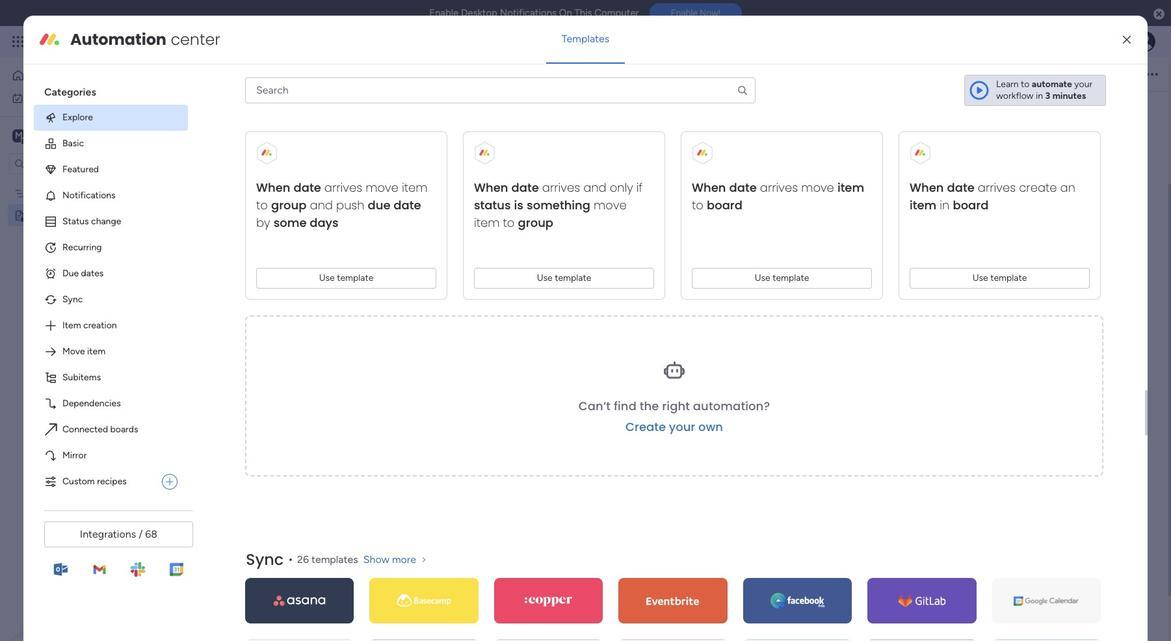 Task type: locate. For each thing, give the bounding box(es) containing it.
2 use template from the left
[[537, 272, 591, 283]]

enable left desktop
[[429, 7, 459, 19]]

0 horizontal spatial move
[[366, 179, 398, 196]]

use for arrives   move
[[755, 272, 770, 283]]

for up finish presentations on the left
[[531, 287, 548, 303]]

tasks
[[255, 180, 277, 191]]

None search field
[[245, 77, 756, 103]]

2 vertical spatial the
[[640, 398, 659, 414]]

4 use template button from the left
[[910, 268, 1090, 289]]

the up the tasks
[[265, 159, 278, 170]]

0 horizontal spatial for
[[250, 159, 262, 170]]

1 vertical spatial and
[[310, 197, 333, 213]]

learn to automate
[[996, 79, 1072, 90]]

1 horizontal spatial ✨
[[458, 287, 473, 303]]

3 use from the left
[[755, 272, 770, 283]]

2 board from the left
[[953, 197, 989, 213]]

the up presentations
[[551, 287, 570, 303]]

sync
[[62, 294, 83, 305], [246, 549, 284, 570]]

use template button
[[256, 268, 436, 289], [474, 268, 654, 289], [692, 268, 872, 289], [910, 268, 1090, 289]]

and
[[583, 179, 606, 196], [310, 197, 333, 213]]

date inside when date arrives   and only if status is something
[[511, 179, 539, 196]]

1 horizontal spatial for
[[531, 287, 548, 303]]

1 use template from the left
[[319, 272, 373, 283]]

date inside when date arrives   move item to board
[[729, 179, 757, 196]]

1 when from the left
[[256, 179, 290, 196]]

priorities
[[210, 159, 248, 170], [476, 287, 528, 303]]

create
[[626, 419, 666, 435]]

0 horizontal spatial priorities
[[210, 159, 248, 170]]

arrives inside when date arrives   and only if status is something
[[542, 179, 580, 196]]

when for when date arrives   create an item in board
[[910, 179, 944, 196]]

use template
[[319, 272, 373, 283], [537, 272, 591, 283], [755, 272, 809, 283], [973, 272, 1027, 283]]

1 horizontal spatial group
[[518, 215, 553, 231]]

workspace image
[[12, 128, 25, 143]]

date inside when date arrives   create an item in board
[[947, 179, 975, 196]]

1 horizontal spatial the
[[551, 287, 570, 303]]

mirror
[[62, 450, 87, 461]]

categories heading
[[34, 75, 188, 105]]

arrives inside arrives   move item to
[[324, 179, 362, 196]]

due dates option
[[34, 261, 188, 287]]

3 use template button from the left
[[692, 268, 872, 289]]

create
[[1019, 179, 1057, 196]]

something
[[527, 197, 590, 213]]

0 vertical spatial group
[[271, 197, 307, 213]]

1 horizontal spatial board
[[953, 197, 989, 213]]

own
[[698, 419, 723, 435]]

enable now!
[[671, 8, 720, 18]]

0 vertical spatial ✨
[[196, 159, 208, 170]]

monday work management
[[58, 34, 202, 49]]

item creation option
[[34, 313, 188, 339]]

arrives inside when date arrives   create an item in board
[[978, 179, 1016, 196]]

0 horizontal spatial board
[[707, 197, 743, 213]]

1 vertical spatial ✨
[[458, 287, 473, 303]]

1 horizontal spatial sync
[[246, 549, 284, 570]]

group for group and   push due date by some days
[[271, 197, 307, 213]]

when for when date arrives   and only if status is something
[[474, 179, 508, 196]]

enable for enable desktop notifications on this computer
[[429, 7, 459, 19]]

finish
[[492, 312, 517, 324]]

0 horizontal spatial the
[[265, 159, 278, 170]]

upcoming
[[210, 180, 253, 191]]

1 horizontal spatial and
[[583, 179, 606, 196]]

✨ priorities for the week up 📋 upcoming tasks
[[196, 159, 303, 170]]

notifications
[[500, 7, 557, 19], [62, 190, 115, 201]]

1 horizontal spatial work
[[105, 34, 128, 49]]

1 vertical spatial in
[[940, 197, 950, 213]]

date
[[294, 179, 321, 196], [511, 179, 539, 196], [729, 179, 757, 196], [947, 179, 975, 196], [394, 197, 421, 213]]

0 vertical spatial in
[[1036, 90, 1043, 101]]

integrations / 68 button
[[44, 521, 193, 547]]

use for arrives   create an
[[973, 272, 988, 283]]

item inside move item to
[[474, 215, 500, 231]]

notifications left on
[[500, 7, 557, 19]]

1 template from the left
[[337, 272, 373, 283]]

0 horizontal spatial your
[[669, 419, 695, 435]]

1 board from the left
[[707, 197, 743, 213]]

board inside when date arrives   create an item in board
[[953, 197, 989, 213]]

1 vertical spatial your
[[669, 419, 695, 435]]

0 horizontal spatial work
[[43, 92, 63, 103]]

your up minutes
[[1074, 79, 1093, 90]]

group inside 'group and   push due date by some days'
[[271, 197, 307, 213]]

use template button for arrives   move item to
[[256, 268, 436, 289]]

enable inside button
[[671, 8, 698, 18]]

list box containing marketing plan
[[0, 179, 166, 402]]

status change
[[62, 216, 121, 227]]

Search for a column type search field
[[245, 77, 756, 103]]

explore
[[62, 112, 93, 123]]

2 use from the left
[[537, 272, 553, 283]]

date for when date arrives   move item to board
[[729, 179, 757, 196]]

0 horizontal spatial notifications
[[62, 190, 115, 201]]

sync option
[[34, 287, 188, 313]]

share
[[1104, 68, 1127, 79]]

push
[[336, 197, 364, 213]]

3 template from the left
[[773, 272, 809, 283]]

3 when from the left
[[692, 179, 726, 196]]

work for monday
[[105, 34, 128, 49]]

computer
[[595, 7, 639, 19]]

4 template from the left
[[990, 272, 1027, 283]]

numbered list image
[[500, 68, 511, 80]]

when inside when date arrives   move item to board
[[692, 179, 726, 196]]

2 horizontal spatial the
[[640, 398, 659, 414]]

by
[[256, 215, 270, 231]]

subitems
[[62, 372, 101, 383]]

0 horizontal spatial group
[[271, 197, 307, 213]]

1 vertical spatial work
[[43, 92, 63, 103]]

template
[[337, 272, 373, 283], [555, 272, 591, 283], [773, 272, 809, 283], [990, 272, 1027, 283]]

today
[[476, 221, 511, 237]]

0 vertical spatial week
[[281, 159, 303, 170]]

move inside move item to
[[594, 197, 627, 213]]

to
[[1021, 79, 1030, 90], [256, 197, 268, 213], [692, 197, 703, 213], [503, 215, 515, 231]]

enable now! button
[[649, 3, 742, 23]]

and up days on the top
[[310, 197, 333, 213]]

featured
[[62, 164, 99, 175]]

0 horizontal spatial and
[[310, 197, 333, 213]]

1 vertical spatial sync
[[246, 549, 284, 570]]

✨
[[196, 159, 208, 170], [458, 287, 473, 303]]

now!
[[700, 8, 720, 18]]

for
[[250, 159, 262, 170], [531, 287, 548, 303]]

2 use template button from the left
[[474, 268, 654, 289]]

2 when from the left
[[474, 179, 508, 196]]

dates
[[81, 268, 104, 279]]

recurring
[[62, 242, 102, 253]]

creation
[[83, 320, 117, 331]]

basic option
[[34, 131, 188, 157]]

1 horizontal spatial ✨ priorities for the week
[[458, 287, 604, 303]]

4 use template from the left
[[973, 272, 1027, 283]]

use template button for arrives   create an
[[910, 268, 1090, 289]]

0 vertical spatial ✨ priorities for the week
[[196, 159, 303, 170]]

enable for enable now!
[[671, 8, 698, 18]]

template for by
[[337, 272, 373, 283]]

help button
[[1061, 604, 1106, 626]]

to inside when date arrives   move item to board
[[692, 197, 703, 213]]

minutes
[[1052, 90, 1086, 101]]

enable left now!
[[671, 8, 698, 18]]

4 use from the left
[[973, 272, 988, 283]]

use for arrives   and only if
[[537, 272, 553, 283]]

0 vertical spatial the
[[265, 159, 278, 170]]

0 horizontal spatial ✨
[[196, 159, 208, 170]]

featured option
[[34, 157, 188, 183]]

1 horizontal spatial your
[[1074, 79, 1093, 90]]

more
[[392, 553, 416, 566]]

1 horizontal spatial enable
[[671, 8, 698, 18]]

move
[[366, 179, 398, 196], [801, 179, 834, 196], [594, 197, 627, 213]]

desktop
[[461, 7, 497, 19]]

custom recipes
[[62, 476, 127, 487]]

1 horizontal spatial week
[[574, 287, 604, 303]]

basic
[[62, 138, 84, 149]]

group for group
[[518, 215, 553, 231]]

lottie animation element
[[0, 510, 166, 641]]

work right monday on the top left of page
[[105, 34, 128, 49]]

1 arrives from the left
[[324, 179, 362, 196]]

move item option
[[34, 339, 188, 365]]

0 horizontal spatial enable
[[429, 7, 459, 19]]

presentations
[[520, 312, 584, 324]]

normal
[[322, 68, 351, 79]]

date for when date arrives   create an item in board
[[947, 179, 975, 196]]

work for my
[[43, 92, 63, 103]]

custom recipes option
[[34, 469, 157, 495]]

home image
[[12, 69, 25, 82]]

1 horizontal spatial priorities
[[476, 287, 528, 303]]

the up create
[[640, 398, 659, 414]]

1 use template button from the left
[[256, 268, 436, 289]]

when inside when date arrives   and only if status is something
[[474, 179, 508, 196]]

option
[[0, 181, 166, 184]]

sync up item on the left
[[62, 294, 83, 305]]

1 vertical spatial group
[[518, 215, 553, 231]]

dependencies option
[[34, 391, 188, 417]]

0 horizontal spatial in
[[940, 197, 950, 213]]

move inside when date arrives   move item to board
[[801, 179, 834, 196]]

✨ priorities for the week up finish presentations on the left
[[458, 287, 604, 303]]

week up when date
[[281, 159, 303, 170]]

priorities up finish
[[476, 287, 528, 303]]

some
[[274, 215, 307, 231]]

recipes
[[97, 476, 127, 487]]

0 horizontal spatial sync
[[62, 294, 83, 305]]

list box
[[0, 179, 166, 402]]

3
[[1045, 90, 1050, 101]]

3 arrives from the left
[[760, 179, 798, 196]]

normal text
[[322, 68, 370, 79]]

find
[[614, 398, 637, 414]]

lottie animation image
[[0, 510, 166, 641]]

use template button for arrives   and only if
[[474, 268, 654, 289]]

work inside button
[[43, 92, 63, 103]]

4 arrives from the left
[[978, 179, 1016, 196]]

1 horizontal spatial notifications
[[500, 7, 557, 19]]

3 use template from the left
[[755, 272, 809, 283]]

1 horizontal spatial move
[[594, 197, 627, 213]]

arrives inside when date arrives   move item to board
[[760, 179, 798, 196]]

item inside when date arrives   create an item in board
[[910, 197, 937, 213]]

1 vertical spatial the
[[551, 287, 570, 303]]

move
[[62, 346, 85, 357]]

2 horizontal spatial move
[[801, 179, 834, 196]]

group down 'is'
[[518, 215, 553, 231]]

main
[[30, 129, 53, 141]]

use template for arrives   move item to
[[319, 272, 373, 283]]

move inside arrives   move item to
[[366, 179, 398, 196]]

priorities up upcoming
[[210, 159, 248, 170]]

when inside when date arrives   create an item in board
[[910, 179, 944, 196]]

0 vertical spatial and
[[583, 179, 606, 196]]

change
[[91, 216, 121, 227]]

sync left 26 in the bottom of the page
[[246, 549, 284, 570]]

use template button for arrives   move
[[692, 268, 872, 289]]

1 horizontal spatial in
[[1036, 90, 1043, 101]]

select product image
[[12, 35, 25, 48]]

2 template from the left
[[555, 272, 591, 283]]

for up the tasks
[[250, 159, 262, 170]]

an
[[1060, 179, 1075, 196]]

v2 ellipsis image
[[1146, 66, 1158, 83]]

0 vertical spatial work
[[105, 34, 128, 49]]

share button
[[1080, 63, 1133, 84]]

use template for arrives   create an
[[973, 272, 1027, 283]]

only
[[610, 179, 633, 196]]

your
[[1074, 79, 1093, 90], [669, 419, 695, 435]]

explore option
[[34, 105, 188, 131]]

notifications up status change
[[62, 190, 115, 201]]

📂 today
[[458, 221, 514, 237]]

your down right
[[669, 419, 695, 435]]

0 vertical spatial sync
[[62, 294, 83, 305]]

in inside when date arrives   create an item in board
[[940, 197, 950, 213]]

✨ priorities for the week
[[196, 159, 303, 170], [458, 287, 604, 303]]

0 vertical spatial notifications
[[500, 7, 557, 19]]

the
[[265, 159, 278, 170], [551, 287, 570, 303], [640, 398, 659, 414]]

workspace
[[55, 129, 107, 141]]

0 vertical spatial priorities
[[210, 159, 248, 170]]

private board image
[[14, 209, 26, 221]]

group down when date
[[271, 197, 307, 213]]

1 use from the left
[[319, 272, 335, 283]]

0 vertical spatial your
[[1074, 79, 1093, 90]]

4 when from the left
[[910, 179, 944, 196]]

see plans image
[[216, 34, 227, 49]]

1 vertical spatial notifications
[[62, 190, 115, 201]]

and left only at the right top
[[583, 179, 606, 196]]

m
[[15, 130, 23, 141]]

work right the my
[[43, 92, 63, 103]]

week up presentations
[[574, 287, 604, 303]]

categories list box
[[34, 75, 198, 495]]

0 horizontal spatial week
[[281, 159, 303, 170]]

2 arrives from the left
[[542, 179, 580, 196]]



Task type: vqa. For each thing, say whether or not it's contained in the screenshot.
Plan,
no



Task type: describe. For each thing, give the bounding box(es) containing it.
checklist image
[[522, 68, 533, 80]]

categories
[[44, 86, 96, 98]]

main workspace
[[30, 129, 107, 141]]

26
[[297, 553, 309, 566]]

show more
[[363, 553, 416, 566]]

template for when date arrives   create an item in board
[[990, 272, 1027, 283]]

automate
[[1032, 79, 1072, 90]]

Search in workspace field
[[27, 156, 109, 171]]

this
[[574, 7, 592, 19]]

show more link
[[363, 553, 429, 566]]

date for when date arrives   and only if status is something
[[511, 179, 539, 196]]

on
[[559, 7, 572, 19]]

days
[[310, 215, 339, 231]]

0 vertical spatial for
[[250, 159, 262, 170]]

📂
[[458, 221, 473, 237]]

my work
[[29, 92, 63, 103]]

mirror option
[[34, 443, 188, 469]]

marketing
[[31, 188, 71, 199]]

1 image
[[473, 96, 477, 100]]

and inside 'group and   push due date by some days'
[[310, 197, 333, 213]]

integrations / 68
[[80, 528, 157, 540]]

due
[[62, 268, 79, 279]]

when date arrives   move item to board
[[692, 179, 864, 213]]

is
[[514, 197, 523, 213]]

style button
[[547, 63, 580, 85]]

dapulse close image
[[1154, 8, 1165, 21]]

templates
[[562, 32, 609, 45]]

arrives for when date arrives   create an item in board
[[978, 179, 1016, 196]]

notifications inside notifications option
[[62, 190, 115, 201]]

item inside arrives   move item to
[[402, 179, 427, 196]]

mention image
[[592, 67, 605, 80]]

26 templates
[[297, 553, 358, 566]]

if
[[636, 179, 643, 196]]

finish presentations
[[492, 312, 584, 324]]

bulleted list image
[[478, 68, 489, 80]]

can't
[[579, 398, 611, 414]]

item creation
[[62, 320, 117, 331]]

recurring option
[[34, 235, 188, 261]]

show
[[363, 553, 390, 566]]

📋 upcoming tasks
[[196, 180, 277, 191]]

template for when date arrives   move item to board
[[773, 272, 809, 283]]

boards
[[110, 424, 138, 435]]

to inside arrives   move item to
[[256, 197, 268, 213]]

to inside move item to
[[503, 215, 515, 231]]

use template for arrives   move
[[755, 272, 809, 283]]

automation
[[70, 29, 166, 50]]

status
[[474, 197, 511, 213]]

arrives for when date arrives   and only if status is something
[[542, 179, 580, 196]]

can't find the right automation? create your own
[[579, 398, 770, 435]]

1
[[476, 138, 480, 151]]

connected boards option
[[34, 417, 188, 443]]

68
[[145, 528, 157, 540]]

layout image
[[447, 68, 459, 80]]

when for when date arrives   move item to board
[[692, 179, 726, 196]]

in inside your workflow in
[[1036, 90, 1043, 101]]

management
[[131, 34, 202, 49]]

the inside can't find the right automation? create your own
[[640, 398, 659, 414]]

1 vertical spatial week
[[574, 287, 604, 303]]

marketing plan
[[31, 188, 91, 199]]

1 vertical spatial ✨ priorities for the week
[[458, 287, 604, 303]]

use for arrives   move item to
[[319, 272, 335, 283]]

📋
[[196, 180, 208, 191]]

undo ⌘+z image
[[245, 68, 257, 80]]

workflow
[[996, 90, 1034, 101]]

my
[[29, 92, 41, 103]]

right
[[662, 398, 690, 414]]

0 horizontal spatial ✨ priorities for the week
[[196, 159, 303, 170]]

/
[[139, 528, 143, 540]]

and inside when date arrives   and only if status is something
[[583, 179, 606, 196]]

1 vertical spatial priorities
[[476, 287, 528, 303]]

arrives for when date arrives   move item to board
[[760, 179, 798, 196]]

templates
[[311, 553, 358, 566]]

dependencies
[[62, 398, 121, 409]]

arrives   move item to
[[256, 179, 427, 213]]

board activity image
[[992, 66, 1008, 82]]

date inside 'group and   push due date by some days'
[[394, 197, 421, 213]]

enable desktop notifications on this computer
[[429, 7, 639, 19]]

when date
[[256, 179, 321, 196]]

learn
[[996, 79, 1019, 90]]

help
[[1072, 608, 1095, 621]]

subitems option
[[34, 365, 188, 391]]

1 vertical spatial for
[[531, 287, 548, 303]]

automation?
[[693, 398, 770, 414]]

due dates
[[62, 268, 104, 279]]

my work button
[[8, 87, 140, 108]]

due
[[368, 197, 391, 213]]

your inside can't find the right automation? create your own
[[669, 419, 695, 435]]

item inside move item option
[[87, 346, 105, 357]]

sync inside "option"
[[62, 294, 83, 305]]

board inside when date arrives   move item to board
[[707, 197, 743, 213]]

style
[[553, 68, 574, 79]]

status
[[62, 216, 89, 227]]

your workflow in
[[996, 79, 1093, 101]]

3 minutes
[[1045, 90, 1086, 101]]

when for when date
[[256, 179, 290, 196]]

move item to
[[474, 197, 627, 231]]

notes
[[31, 210, 56, 221]]

date for when date
[[294, 179, 321, 196]]

notifications option
[[34, 183, 188, 209]]

create your own link
[[626, 419, 723, 435]]

workspace selection element
[[12, 128, 109, 145]]

status change option
[[34, 209, 188, 235]]

connected
[[62, 424, 108, 435]]

use template for arrives   and only if
[[537, 272, 591, 283]]

when date arrives   and only if status is something
[[474, 179, 643, 213]]

custom
[[62, 476, 95, 487]]

connected boards
[[62, 424, 138, 435]]

.
[[480, 138, 482, 151]]

templates button
[[546, 23, 625, 55]]

search image
[[737, 84, 748, 96]]

item inside when date arrives   move item to board
[[837, 179, 864, 196]]

1 .
[[476, 138, 482, 151]]

automation center
[[70, 29, 220, 50]]

your inside your workflow in
[[1074, 79, 1093, 90]]

automation  center image
[[39, 29, 60, 50]]

kendall parks image
[[1135, 31, 1155, 52]]

move item
[[62, 346, 105, 357]]

plan
[[73, 188, 91, 199]]

template for move item to
[[555, 272, 591, 283]]

when date arrives   create an item in board
[[910, 179, 1075, 213]]



